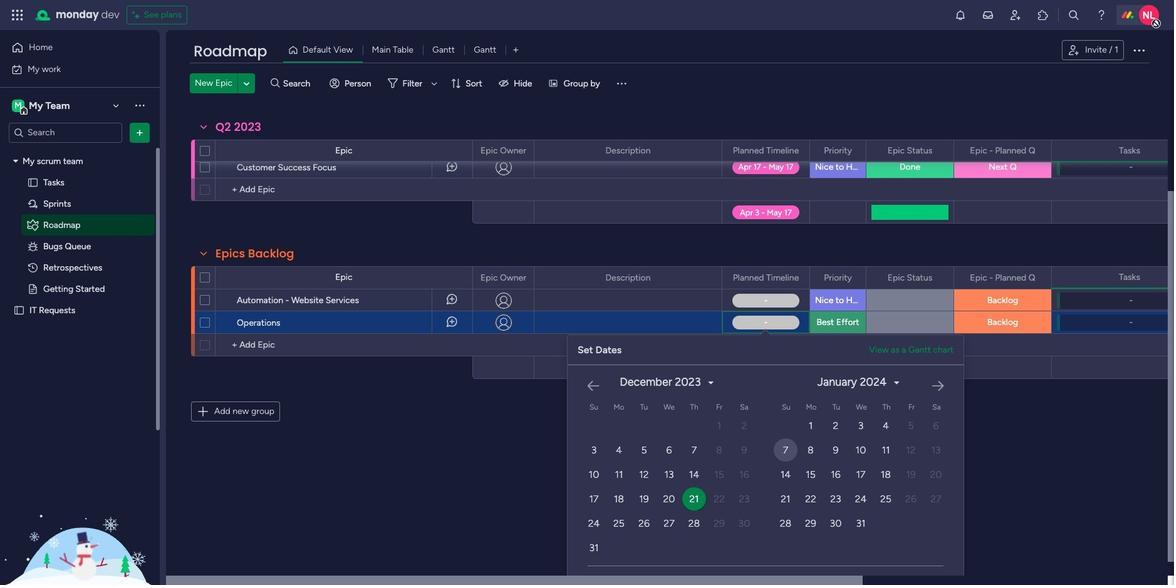 Task type: locate. For each thing, give the bounding box(es) containing it.
Search in workspace field
[[26, 125, 105, 140]]

lottie animation element
[[0, 459, 160, 585]]

see plans image
[[133, 8, 144, 23]]

1 vertical spatial caret down image
[[895, 378, 900, 387]]

search everything image
[[1068, 9, 1081, 21]]

0 vertical spatial public board image
[[27, 176, 39, 188]]

0 vertical spatial + add epic text field
[[222, 182, 467, 197]]

select product image
[[11, 9, 24, 21]]

help image
[[1096, 9, 1108, 21]]

2 public board image from the top
[[27, 283, 39, 295]]

notifications image
[[955, 9, 967, 21]]

options image
[[134, 126, 146, 139], [174, 152, 184, 182], [517, 267, 525, 289], [849, 267, 857, 289]]

public board image
[[27, 176, 39, 188], [27, 283, 39, 295]]

apps image
[[1037, 9, 1050, 21]]

0 horizontal spatial caret down image
[[13, 157, 18, 165]]

1 horizontal spatial caret down image
[[895, 378, 900, 387]]

region
[[568, 360, 1175, 576]]

1 + add epic text field from the top
[[222, 182, 467, 197]]

+ Add Epic text field
[[222, 182, 467, 197], [222, 338, 467, 353]]

workspace image
[[12, 99, 24, 113]]

Search field
[[280, 75, 318, 92]]

caret down image
[[13, 157, 18, 165], [895, 378, 900, 387]]

add view image
[[514, 45, 519, 55]]

menu image
[[615, 77, 628, 90]]

1 public board image from the top
[[27, 176, 39, 188]]

my work image
[[11, 64, 23, 75]]

workspace selection element
[[12, 98, 72, 114]]

angle down image
[[244, 79, 250, 88]]

lottie animation image
[[0, 459, 160, 585]]

workspace options image
[[134, 99, 146, 112]]

option
[[0, 150, 160, 152]]

None field
[[191, 41, 270, 62], [212, 119, 264, 135], [478, 144, 530, 158], [603, 144, 654, 158], [730, 144, 803, 158], [821, 144, 856, 158], [885, 144, 936, 158], [967, 144, 1039, 158], [1116, 144, 1144, 158], [212, 246, 297, 262], [1116, 270, 1144, 284], [478, 271, 530, 285], [603, 271, 654, 285], [730, 271, 803, 285], [821, 271, 856, 285], [885, 271, 936, 285], [967, 271, 1039, 285], [191, 41, 270, 62], [212, 119, 264, 135], [478, 144, 530, 158], [603, 144, 654, 158], [730, 144, 803, 158], [821, 144, 856, 158], [885, 144, 936, 158], [967, 144, 1039, 158], [1116, 144, 1144, 158], [212, 246, 297, 262], [1116, 270, 1144, 284], [478, 271, 530, 285], [603, 271, 654, 285], [730, 271, 803, 285], [821, 271, 856, 285], [885, 271, 936, 285], [967, 271, 1039, 285]]

options image
[[1132, 43, 1147, 58], [792, 267, 801, 289], [936, 267, 945, 289], [1034, 267, 1043, 289], [174, 285, 184, 315], [174, 307, 184, 338]]

list box
[[0, 148, 160, 490]]

1 vertical spatial + add epic text field
[[222, 338, 467, 353]]

invite members image
[[1010, 9, 1022, 21]]

1 vertical spatial public board image
[[27, 283, 39, 295]]



Task type: describe. For each thing, give the bounding box(es) containing it.
home image
[[11, 41, 24, 54]]

v2 search image
[[271, 76, 280, 90]]

arrow down image
[[427, 76, 442, 91]]

caret down image
[[709, 378, 714, 387]]

0 vertical spatial caret down image
[[13, 157, 18, 165]]

2 + add epic text field from the top
[[222, 338, 467, 353]]

inbox image
[[982, 9, 995, 21]]

public board image
[[13, 304, 25, 316]]

noah lott image
[[1140, 5, 1160, 25]]



Task type: vqa. For each thing, say whether or not it's contained in the screenshot.
the top v2 ellipsis image
no



